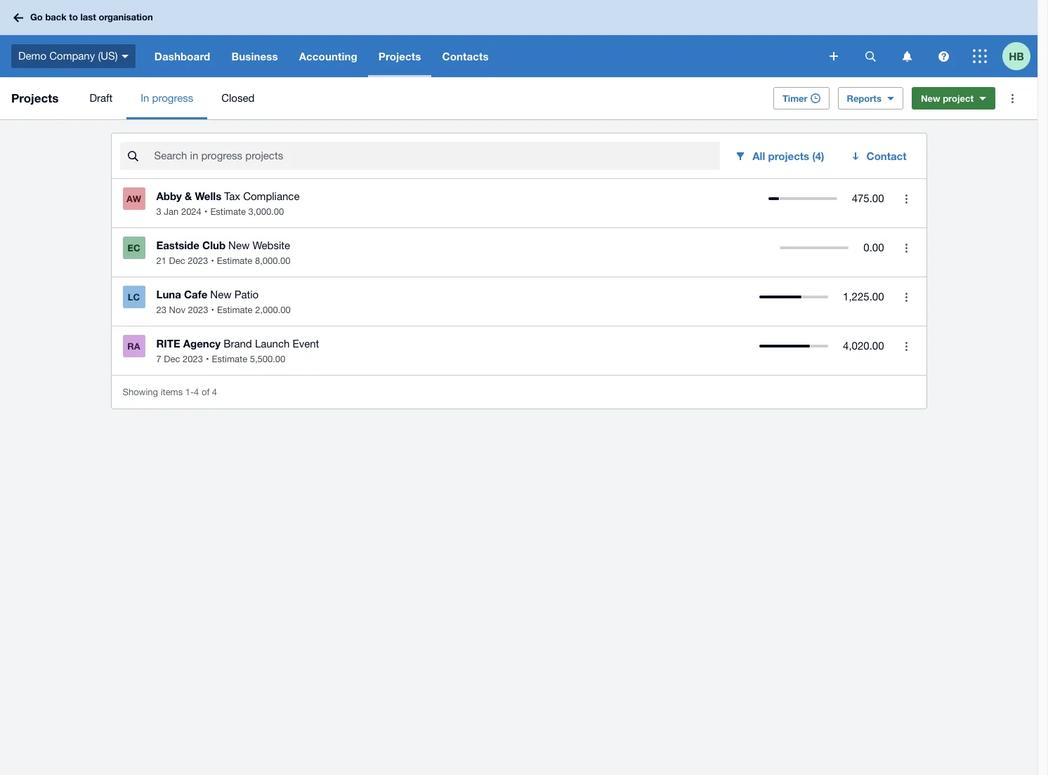 Task type: locate. For each thing, give the bounding box(es) containing it.
2023 down cafe
[[188, 305, 208, 315]]

new right club
[[228, 240, 250, 252]]

0 horizontal spatial projects
[[11, 91, 59, 105]]

banner containing hb
[[0, 0, 1038, 77]]

estimate inside rite agency brand launch event 7 dec 2023 • estimate 5,500.00
[[212, 354, 247, 365]]

• inside luna cafe new patio 23 nov 2023 • estimate 2,000.00
[[211, 305, 214, 315]]

• up agency
[[211, 305, 214, 315]]

1 vertical spatial dec
[[164, 354, 180, 365]]

estimate inside eastside club new website 21 dec 2023 • estimate 8,000.00
[[217, 256, 252, 266]]

wells
[[195, 190, 221, 202]]

estimate
[[210, 207, 246, 217], [217, 256, 252, 266], [217, 305, 253, 315], [212, 354, 247, 365]]

2 vertical spatial new
[[210, 289, 232, 301]]

club
[[202, 239, 226, 252]]

1 vertical spatial projects
[[11, 91, 59, 105]]

patio
[[234, 289, 259, 301]]

website
[[253, 240, 290, 252]]

new right cafe
[[210, 289, 232, 301]]

showing items 1-4 of 4
[[123, 387, 217, 397]]

business
[[231, 50, 278, 63]]

tax
[[224, 190, 240, 202]]

ra
[[127, 341, 140, 352]]

progress
[[152, 92, 193, 104]]

1 horizontal spatial more options image
[[998, 84, 1026, 112]]

0 vertical spatial 2023
[[188, 256, 208, 266]]

(us)
[[98, 50, 118, 62]]

lc
[[128, 292, 140, 303]]

dec right 7
[[164, 354, 180, 365]]

0 horizontal spatial 4
[[194, 387, 199, 397]]

luna cafe new patio 23 nov 2023 • estimate 2,000.00
[[156, 288, 291, 315]]

estimate down patio
[[217, 305, 253, 315]]

svg image
[[13, 13, 23, 22], [973, 49, 987, 63], [865, 51, 876, 61], [121, 55, 128, 58]]

2023 inside luna cafe new patio 23 nov 2023 • estimate 2,000.00
[[188, 305, 208, 315]]

back
[[45, 11, 67, 23]]

more options image right 1,225.00
[[893, 283, 921, 311]]

compliance
[[243, 190, 300, 202]]

4 right of
[[212, 387, 217, 397]]

event
[[293, 338, 319, 350]]

1,225.00
[[843, 291, 884, 303]]

projects left the contacts
[[379, 50, 421, 63]]

new
[[921, 93, 940, 104], [228, 240, 250, 252], [210, 289, 232, 301]]

showing
[[123, 387, 158, 397]]

navigation inside banner
[[144, 35, 820, 77]]

projects
[[379, 50, 421, 63], [11, 91, 59, 105]]

svg image right (us)
[[121, 55, 128, 58]]

estimate inside luna cafe new patio 23 nov 2023 • estimate 2,000.00
[[217, 305, 253, 315]]

business button
[[221, 35, 288, 77]]

4
[[194, 387, 199, 397], [212, 387, 217, 397]]

0 vertical spatial dec
[[169, 256, 185, 266]]

• inside abby & wells tax compliance 3 jan 2024 • estimate 3,000.00
[[204, 207, 208, 217]]

projects down demo
[[11, 91, 59, 105]]

2023 inside rite agency brand launch event 7 dec 2023 • estimate 5,500.00
[[183, 354, 203, 365]]

3 more options image from the top
[[893, 332, 921, 360]]

(4)
[[812, 150, 824, 162]]

aw
[[127, 193, 141, 204]]

• down agency
[[206, 354, 209, 365]]

1 vertical spatial 2023
[[188, 305, 208, 315]]

more options image right 475.00
[[893, 185, 921, 213]]

2023
[[188, 256, 208, 266], [188, 305, 208, 315], [183, 354, 203, 365]]

0 vertical spatial new
[[921, 93, 940, 104]]

• down club
[[211, 256, 214, 266]]

2 vertical spatial more options image
[[893, 332, 921, 360]]

dec right 21
[[169, 256, 185, 266]]

demo
[[18, 50, 46, 62]]

more options image
[[998, 84, 1026, 112], [893, 234, 921, 262]]

project
[[943, 93, 974, 104]]

draft
[[89, 92, 113, 104]]

banner
[[0, 0, 1038, 77]]

more options image right 0.00
[[893, 234, 921, 262]]

svg image inside go back to last organisation link
[[13, 13, 23, 22]]

launch
[[255, 338, 290, 350]]

dec
[[169, 256, 185, 266], [164, 354, 180, 365]]

0 vertical spatial more options image
[[998, 84, 1026, 112]]

timer
[[783, 93, 808, 104]]

0.00
[[864, 242, 884, 254]]

agency
[[183, 337, 221, 350]]

2023 down club
[[188, 256, 208, 266]]

1 horizontal spatial 4
[[212, 387, 217, 397]]

projects
[[768, 150, 809, 162]]

new for luna cafe
[[210, 289, 232, 301]]

more options image for new
[[893, 283, 921, 311]]

estimate down club
[[217, 256, 252, 266]]

accounting
[[299, 50, 357, 63]]

new inside luna cafe new patio 23 nov 2023 • estimate 2,000.00
[[210, 289, 232, 301]]

to
[[69, 11, 78, 23]]

2 vertical spatial 2023
[[183, 354, 203, 365]]

2 4 from the left
[[212, 387, 217, 397]]

go back to last organisation
[[30, 11, 153, 23]]

2 more options image from the top
[[893, 283, 921, 311]]

svg image up reports popup button
[[865, 51, 876, 61]]

new inside eastside club new website 21 dec 2023 • estimate 8,000.00
[[228, 240, 250, 252]]

more options image for brand
[[893, 332, 921, 360]]

more options image
[[893, 185, 921, 213], [893, 283, 921, 311], [893, 332, 921, 360]]

navigation containing dashboard
[[144, 35, 820, 77]]

• right 2024
[[204, 207, 208, 217]]

more options image right 4,020.00
[[893, 332, 921, 360]]

svg image left the go
[[13, 13, 23, 22]]

0 vertical spatial more options image
[[893, 185, 921, 213]]

navigation
[[144, 35, 820, 77]]

closed
[[221, 92, 255, 104]]

•
[[204, 207, 208, 217], [211, 256, 214, 266], [211, 305, 214, 315], [206, 354, 209, 365]]

in progress
[[141, 92, 193, 104]]

estimate down brand
[[212, 354, 247, 365]]

2023 for club
[[188, 256, 208, 266]]

2,000.00
[[255, 305, 291, 315]]

last
[[80, 11, 96, 23]]

estimate down tax
[[210, 207, 246, 217]]

reports button
[[838, 87, 903, 110]]

rite
[[156, 337, 180, 350]]

2023 inside eastside club new website 21 dec 2023 • estimate 8,000.00
[[188, 256, 208, 266]]

1 vertical spatial more options image
[[893, 234, 921, 262]]

0 horizontal spatial more options image
[[893, 234, 921, 262]]

0 vertical spatial projects
[[379, 50, 421, 63]]

1 vertical spatial more options image
[[893, 283, 921, 311]]

all projects (4)
[[753, 150, 824, 162]]

2023 down agency
[[183, 354, 203, 365]]

projects button
[[368, 35, 432, 77]]

1-
[[185, 387, 194, 397]]

1 vertical spatial new
[[228, 240, 250, 252]]

1 horizontal spatial projects
[[379, 50, 421, 63]]

eastside
[[156, 239, 199, 252]]

4 left of
[[194, 387, 199, 397]]

new left project
[[921, 93, 940, 104]]

ec
[[127, 242, 140, 254]]

more options image down hb
[[998, 84, 1026, 112]]

svg image
[[902, 51, 912, 61], [938, 51, 949, 61], [830, 52, 838, 60]]

• inside eastside club new website 21 dec 2023 • estimate 8,000.00
[[211, 256, 214, 266]]

1 more options image from the top
[[893, 185, 921, 213]]



Task type: vqa. For each thing, say whether or not it's contained in the screenshot.
475.00
yes



Task type: describe. For each thing, give the bounding box(es) containing it.
svg image left hb
[[973, 49, 987, 63]]

company
[[49, 50, 95, 62]]

reports
[[847, 93, 882, 104]]

accounting button
[[288, 35, 368, 77]]

brand
[[224, 338, 252, 350]]

cafe
[[184, 288, 207, 301]]

hb button
[[1003, 35, 1038, 77]]

go
[[30, 11, 43, 23]]

eastside club new website 21 dec 2023 • estimate 8,000.00
[[156, 239, 291, 266]]

projects inside 'popup button'
[[379, 50, 421, 63]]

2023 for cafe
[[188, 305, 208, 315]]

23
[[156, 305, 166, 315]]

jan
[[164, 207, 179, 217]]

demo company (us)
[[18, 50, 118, 62]]

new project button
[[912, 87, 995, 110]]

1 4 from the left
[[194, 387, 199, 397]]

go back to last organisation link
[[8, 5, 161, 30]]

estimate inside abby & wells tax compliance 3 jan 2024 • estimate 3,000.00
[[210, 207, 246, 217]]

1 horizontal spatial svg image
[[902, 51, 912, 61]]

in progress link
[[127, 77, 207, 119]]

contact
[[867, 150, 907, 162]]

draft link
[[75, 77, 127, 119]]

5,500.00
[[250, 354, 285, 365]]

8,000.00
[[255, 256, 291, 266]]

closed link
[[207, 77, 269, 119]]

contacts button
[[432, 35, 499, 77]]

nov
[[169, 305, 185, 315]]

new for eastside club
[[228, 240, 250, 252]]

in
[[141, 92, 149, 104]]

3,000.00
[[248, 207, 284, 217]]

demo company (us) button
[[0, 35, 144, 77]]

dashboard link
[[144, 35, 221, 77]]

&
[[185, 190, 192, 202]]

Search in progress projects search field
[[153, 143, 720, 169]]

21
[[156, 256, 166, 266]]

7
[[156, 354, 161, 365]]

organisation
[[99, 11, 153, 23]]

new project
[[921, 93, 974, 104]]

3
[[156, 207, 161, 217]]

new inside popup button
[[921, 93, 940, 104]]

contacts
[[442, 50, 489, 63]]

abby & wells tax compliance 3 jan 2024 • estimate 3,000.00
[[156, 190, 300, 217]]

all
[[753, 150, 765, 162]]

svg image inside demo company (us) popup button
[[121, 55, 128, 58]]

timer button
[[773, 87, 829, 110]]

dec inside eastside club new website 21 dec 2023 • estimate 8,000.00
[[169, 256, 185, 266]]

4,020.00
[[843, 340, 884, 352]]

hb
[[1009, 50, 1024, 62]]

475.00
[[852, 192, 884, 204]]

luna
[[156, 288, 181, 301]]

of
[[202, 387, 210, 397]]

2024
[[181, 207, 202, 217]]

0 horizontal spatial svg image
[[830, 52, 838, 60]]

abby
[[156, 190, 182, 202]]

items
[[161, 387, 183, 397]]

all projects (4) button
[[726, 142, 836, 170]]

more options image for wells
[[893, 185, 921, 213]]

contact button
[[841, 142, 918, 170]]

rite agency brand launch event 7 dec 2023 • estimate 5,500.00
[[156, 337, 319, 365]]

dashboard
[[154, 50, 210, 63]]

• inside rite agency brand launch event 7 dec 2023 • estimate 5,500.00
[[206, 354, 209, 365]]

2 horizontal spatial svg image
[[938, 51, 949, 61]]

dec inside rite agency brand launch event 7 dec 2023 • estimate 5,500.00
[[164, 354, 180, 365]]



